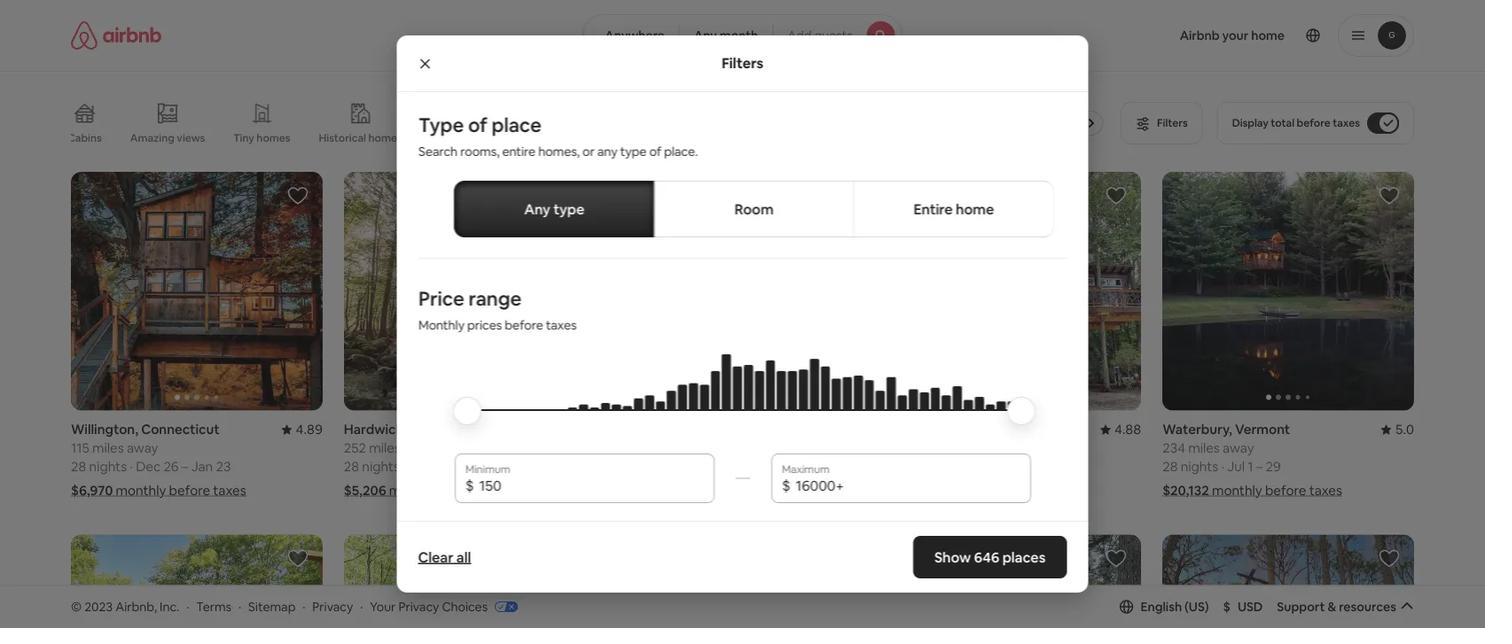 Task type: describe. For each thing, give the bounding box(es) containing it.
2 28 from the left
[[344, 459, 359, 476]]

before down the feb 16 – mar 15
[[442, 483, 484, 500]]

none search field containing anywhere
[[583, 14, 903, 57]]

display
[[1233, 116, 1269, 130]]

show 646 places
[[935, 549, 1046, 567]]

sitemap link
[[248, 599, 296, 615]]

entire home
[[914, 200, 994, 218]]

$ text field
[[479, 477, 704, 495]]

anywhere
[[605, 27, 665, 43]]

away for waterbury,
[[1223, 440, 1255, 457]]

taxes inside willington, connecticut 115 miles away 28 nights · dec 26 – jan 23 $6,970 monthly before taxes
[[213, 483, 246, 500]]

monthly inside 588 miles away jan 6 – feb 4 monthly before taxes
[[664, 483, 715, 500]]

away for hardwick,
[[404, 440, 435, 457]]

terms · sitemap · privacy
[[196, 599, 353, 615]]

add to wishlist: southern pines, north carolina image
[[1379, 549, 1400, 570]]

entire home button
[[853, 181, 1054, 238]]

homes for tiny homes
[[257, 131, 290, 145]]

feb inside 588 miles away jan 6 – feb 4 monthly before taxes
[[727, 459, 749, 476]]

terms link
[[196, 599, 232, 615]]

add guests
[[788, 27, 853, 43]]

3
[[1027, 459, 1034, 476]]

show map
[[702, 521, 762, 537]]

clear all
[[418, 549, 471, 567]]

rooms,
[[460, 144, 499, 160]]

add to wishlist: waterbury, vermont image
[[1379, 185, 1400, 207]]

23
[[216, 459, 231, 476]]

search
[[418, 144, 457, 160]]

add guests button
[[773, 14, 903, 57]]

willington,
[[71, 421, 138, 439]]

1
[[1248, 459, 1254, 476]]

lakefront
[[617, 131, 666, 145]]

room button
[[654, 181, 854, 238]]

prices
[[467, 318, 502, 333]]

clear
[[418, 549, 454, 567]]

type inside the any type button
[[553, 200, 584, 218]]

tiny homes
[[234, 131, 290, 145]]

· inside waterbury, vermont 234 miles away 28 nights · jul 1 – 29 $20,132 monthly before taxes
[[1222, 459, 1225, 476]]

feb 16 – mar 15
[[409, 459, 499, 476]]

or
[[582, 144, 594, 160]]

willington, connecticut 115 miles away 28 nights · dec 26 – jan 23 $6,970 monthly before taxes
[[71, 421, 246, 500]]

privacy link
[[313, 599, 353, 615]]

amazing views
[[130, 131, 205, 145]]

29
[[1266, 459, 1281, 476]]

add
[[788, 27, 812, 43]]

6
[[706, 459, 714, 476]]

english
[[1141, 599, 1182, 615]]

inc.
[[160, 599, 179, 615]]

dec
[[136, 459, 161, 476]]

©
[[71, 599, 82, 615]]

$20,132
[[1163, 483, 1210, 500]]

tab list inside filters dialog
[[454, 181, 1054, 238]]

support & resources button
[[1277, 599, 1415, 615]]

taxes inside price range monthly prices before taxes
[[546, 318, 576, 333]]

5.0
[[1396, 421, 1415, 439]]

connecticut
[[141, 421, 220, 439]]

hardwick,
[[344, 421, 407, 439]]

· right inc.
[[186, 599, 189, 615]]

anywhere button
[[583, 14, 680, 57]]

price range monthly prices before taxes
[[418, 286, 576, 333]]

4.88
[[1115, 421, 1142, 439]]

vermont for waterbury,
[[1236, 421, 1291, 439]]

© 2023 airbnb, inc. ·
[[71, 599, 189, 615]]

waterbury, vermont 234 miles away 28 nights · jul 1 – 29 $20,132 monthly before taxes
[[1163, 421, 1343, 500]]

airbnb,
[[116, 599, 157, 615]]

before inside display total before taxes button
[[1297, 116, 1331, 130]]

· left the privacy link
[[303, 599, 306, 615]]

jul
[[1228, 459, 1245, 476]]

type inside type of place search rooms, entire homes, or any type of place.
[[620, 144, 646, 160]]

mansions
[[540, 131, 587, 145]]

before inside 588 miles away jan 6 – feb 4 monthly before taxes
[[718, 483, 759, 500]]

homes for historical homes
[[369, 131, 402, 145]]

taxes inside button
[[1333, 116, 1361, 130]]

2 privacy from the left
[[399, 599, 439, 615]]

4.89
[[296, 421, 323, 439]]

support & resources
[[1277, 599, 1397, 615]]

your privacy choices
[[370, 599, 488, 615]]

spaces
[[476, 131, 511, 145]]

miles inside 588 miles away jan 6 – feb 4 monthly before taxes
[[643, 440, 674, 457]]

– inside willington, connecticut 115 miles away 28 nights · dec 26 – jan 23 $6,970 monthly before taxes
[[182, 459, 188, 476]]

all
[[457, 549, 471, 567]]

monthly
[[418, 318, 464, 333]]

4.89 out of 5 average rating image
[[282, 421, 323, 439]]

any for any month
[[694, 27, 717, 43]]

mar inside china grove, north carolina 516 miles away feb 4 – mar 3 monthly before taxes
[[1001, 459, 1024, 476]]

monthly inside willington, connecticut 115 miles away 28 nights · dec 26 – jan 23 $6,970 monthly before taxes
[[116, 483, 166, 500]]

252
[[344, 440, 366, 457]]

– inside waterbury, vermont 234 miles away 28 nights · jul 1 – 29 $20,132 monthly before taxes
[[1257, 459, 1263, 476]]

646
[[974, 549, 1000, 567]]

your privacy choices link
[[370, 599, 518, 616]]

1 feb from the left
[[409, 459, 431, 476]]

feb inside china grove, north carolina 516 miles away feb 4 – mar 3 monthly before taxes
[[955, 459, 977, 476]]

entire
[[502, 144, 535, 160]]

15
[[486, 459, 499, 476]]

support
[[1277, 599, 1325, 615]]

group containing amazing views
[[67, 89, 1111, 158]]

show for show map
[[702, 521, 734, 537]]

monthly inside china grove, north carolina 516 miles away feb 4 – mar 3 monthly before taxes
[[931, 483, 981, 500]]

5.0 out of 5 average rating image
[[1382, 421, 1415, 439]]

place
[[491, 112, 541, 137]]

nights for $6,970
[[89, 459, 127, 476]]

588 miles away jan 6 – feb 4 monthly before taxes
[[617, 440, 795, 500]]

· right terms link
[[239, 599, 241, 615]]

jan inside 588 miles away jan 6 – feb 4 monthly before taxes
[[682, 459, 704, 476]]

total
[[1271, 116, 1295, 130]]

vermont for hardwick,
[[410, 421, 465, 439]]

terms
[[196, 599, 232, 615]]

miles for 115
[[92, 440, 124, 457]]

0 horizontal spatial of
[[468, 112, 487, 137]]

add to wishlist: hardwick, vermont image
[[560, 185, 581, 207]]

2023
[[84, 599, 113, 615]]

homes,
[[538, 144, 580, 160]]

type
[[418, 112, 464, 137]]

4 inside 588 miles away jan 6 – feb 4 monthly before taxes
[[752, 459, 760, 476]]

4.88 out of 5 average rating image
[[1101, 421, 1142, 439]]

taxes inside 588 miles away jan 6 – feb 4 monthly before taxes
[[762, 483, 795, 500]]



Task type: locate. For each thing, give the bounding box(es) containing it.
1 horizontal spatial jan
[[682, 459, 704, 476]]

away inside waterbury, vermont 234 miles away 28 nights · jul 1 – 29 $20,132 monthly before taxes
[[1223, 440, 1255, 457]]

4 monthly from the left
[[664, 483, 715, 500]]

miles down waterbury,
[[1189, 440, 1220, 457]]

profile element
[[924, 0, 1415, 71]]

0 horizontal spatial homes
[[257, 131, 290, 145]]

$ usd
[[1224, 599, 1263, 615]]

historical homes
[[319, 131, 402, 145]]

2 away from the left
[[404, 440, 435, 457]]

show left 'map'
[[702, 521, 734, 537]]

views
[[177, 131, 205, 145]]

0 horizontal spatial show
[[702, 521, 734, 537]]

monthly down dec at the left
[[116, 483, 166, 500]]

place.
[[664, 144, 698, 160]]

26
[[164, 459, 179, 476]]

resources
[[1339, 599, 1397, 615]]

$ down the feb 16 – mar 15
[[465, 477, 474, 495]]

234
[[1163, 440, 1186, 457]]

1 mar from the left
[[460, 459, 483, 476]]

waterbury,
[[1163, 421, 1233, 439]]

1 vertical spatial of
[[649, 144, 661, 160]]

of left place.
[[649, 144, 661, 160]]

away for willington,
[[127, 440, 158, 457]]

– right 16
[[451, 459, 457, 476]]

feb right 6
[[727, 459, 749, 476]]

historical
[[319, 131, 366, 145]]

taxes inside waterbury, vermont 234 miles away 28 nights · jul 1 – 29 $20,132 monthly before taxes
[[1310, 483, 1343, 500]]

miles for 234
[[1189, 440, 1220, 457]]

miles right 588
[[643, 440, 674, 457]]

· left dec at the left
[[130, 459, 133, 476]]

display total before taxes button
[[1217, 102, 1415, 145]]

vermont up 29
[[1236, 421, 1291, 439]]

mar
[[460, 459, 483, 476], [1001, 459, 1024, 476]]

jan
[[191, 459, 213, 476], [682, 459, 704, 476]]

homes right tiny
[[257, 131, 290, 145]]

0 horizontal spatial vermont
[[410, 421, 465, 439]]

28 nights
[[344, 459, 400, 476]]

588
[[617, 440, 640, 457]]

privacy left the your
[[313, 599, 353, 615]]

1 4 from the left
[[980, 459, 988, 476]]

· left jul
[[1222, 459, 1225, 476]]

None search field
[[583, 14, 903, 57]]

away inside willington, connecticut 115 miles away 28 nights · dec 26 – jan 23 $6,970 monthly before taxes
[[127, 440, 158, 457]]

clear all button
[[409, 540, 480, 576]]

2 monthly before taxes button from the left
[[617, 483, 795, 500]]

monthly before taxes button down 3
[[890, 483, 1061, 500]]

2 4 from the left
[[752, 459, 760, 476]]

your
[[370, 599, 396, 615]]

28 down 115
[[71, 459, 86, 476]]

guests
[[815, 27, 853, 43]]

away up jul
[[1223, 440, 1255, 457]]

feb down grove,
[[955, 459, 977, 476]]

1 privacy from the left
[[313, 599, 353, 615]]

1 horizontal spatial mar
[[1001, 459, 1024, 476]]

china grove, north carolina 516 miles away feb 4 – mar 3 monthly before taxes
[[890, 421, 1064, 500]]

type down homes,
[[553, 200, 584, 218]]

28 inside willington, connecticut 115 miles away 28 nights · dec 26 – jan 23 $6,970 monthly before taxes
[[71, 459, 86, 476]]

usd
[[1238, 599, 1263, 615]]

0 horizontal spatial any
[[524, 200, 550, 218]]

nights inside waterbury, vermont 234 miles away 28 nights · jul 1 – 29 $20,132 monthly before taxes
[[1181, 459, 1219, 476]]

cabins
[[67, 131, 102, 145]]

taxes inside china grove, north carolina 516 miles away feb 4 – mar 3 monthly before taxes
[[1028, 483, 1061, 500]]

5 – from the left
[[1257, 459, 1263, 476]]

of up rooms,
[[468, 112, 487, 137]]

north
[[973, 421, 1010, 439]]

monthly down 16
[[389, 483, 440, 500]]

room
[[734, 200, 773, 218]]

monthly down grove,
[[931, 483, 981, 500]]

before
[[1297, 116, 1331, 130], [504, 318, 543, 333], [169, 483, 210, 500], [442, 483, 484, 500], [984, 483, 1025, 500], [718, 483, 759, 500], [1266, 483, 1307, 500]]

away down grove,
[[948, 440, 979, 457]]

$5,206
[[344, 483, 386, 500]]

4 – from the left
[[717, 459, 724, 476]]

115
[[71, 440, 89, 457]]

add to wishlist: asheville, north carolina image
[[833, 185, 854, 207]]

homes
[[369, 131, 402, 145], [257, 131, 290, 145]]

0 vertical spatial type
[[620, 144, 646, 160]]

0 horizontal spatial mar
[[460, 459, 483, 476]]

any type
[[524, 200, 584, 218]]

jan left 23
[[191, 459, 213, 476]]

away inside 'hardwick, vermont 252 miles away'
[[404, 440, 435, 457]]

group
[[67, 89, 1111, 158], [71, 172, 323, 411], [344, 172, 596, 411], [617, 172, 869, 411], [890, 172, 1142, 411], [1163, 172, 1415, 411], [71, 535, 323, 629], [344, 535, 596, 629], [617, 535, 869, 629], [890, 535, 1142, 629], [1163, 535, 1415, 629]]

1 jan from the left
[[191, 459, 213, 476]]

english (us) button
[[1120, 599, 1209, 615]]

– right 26
[[182, 459, 188, 476]]

miles down "hardwick,"
[[369, 440, 401, 457]]

1 – from the left
[[182, 459, 188, 476]]

any left add to wishlist: hardwick, vermont image
[[524, 200, 550, 218]]

4
[[980, 459, 988, 476], [752, 459, 760, 476]]

0 vertical spatial any
[[694, 27, 717, 43]]

homes right 'historical'
[[369, 131, 402, 145]]

carolina
[[1012, 421, 1064, 439]]

filters dialog
[[397, 35, 1089, 629]]

monthly down 6
[[664, 483, 715, 500]]

grove,
[[929, 421, 970, 439]]

28 for 234
[[1163, 459, 1178, 476]]

jan inside willington, connecticut 115 miles away 28 nights · dec 26 – jan 23 $6,970 monthly before taxes
[[191, 459, 213, 476]]

jan left 6
[[682, 459, 704, 476]]

28
[[71, 459, 86, 476], [344, 459, 359, 476], [1163, 459, 1178, 476]]

tab list containing any type
[[454, 181, 1054, 238]]

vermont inside 'hardwick, vermont 252 miles away'
[[410, 421, 465, 439]]

1 vertical spatial show
[[935, 549, 971, 567]]

vermont up 16
[[410, 421, 465, 439]]

any type button
[[454, 181, 654, 238]]

range
[[468, 286, 521, 311]]

4 inside china grove, north carolina 516 miles away feb 4 – mar 3 monthly before taxes
[[980, 459, 988, 476]]

1 28 from the left
[[71, 459, 86, 476]]

before down 26
[[169, 483, 210, 500]]

creative spaces
[[431, 131, 511, 145]]

$ left the usd
[[1224, 599, 1231, 615]]

any month button
[[679, 14, 774, 57]]

show 646 places link
[[914, 537, 1067, 579]]

1 horizontal spatial monthly before taxes button
[[890, 483, 1061, 500]]

0 horizontal spatial type
[[553, 200, 584, 218]]

3 feb from the left
[[727, 459, 749, 476]]

0 horizontal spatial 28
[[71, 459, 86, 476]]

type of place search rooms, entire homes, or any type of place.
[[418, 112, 698, 160]]

1 horizontal spatial feb
[[727, 459, 749, 476]]

choices
[[442, 599, 488, 615]]

add to wishlist: willington, connecticut image
[[287, 185, 308, 207]]

english (us)
[[1141, 599, 1209, 615]]

· inside willington, connecticut 115 miles away 28 nights · dec 26 – jan 23 $6,970 monthly before taxes
[[130, 459, 133, 476]]

0 vertical spatial of
[[468, 112, 487, 137]]

·
[[130, 459, 133, 476], [1222, 459, 1225, 476], [186, 599, 189, 615], [239, 599, 241, 615], [303, 599, 306, 615], [360, 599, 363, 615]]

nights up $20,132
[[1181, 459, 1219, 476]]

tab list
[[454, 181, 1054, 238]]

2 – from the left
[[451, 459, 457, 476]]

type right any
[[620, 144, 646, 160]]

miles inside willington, connecticut 115 miles away 28 nights · dec 26 – jan 23 $6,970 monthly before taxes
[[92, 440, 124, 457]]

month
[[720, 27, 759, 43]]

any
[[694, 27, 717, 43], [524, 200, 550, 218]]

1 horizontal spatial privacy
[[399, 599, 439, 615]]

miles down willington,
[[92, 440, 124, 457]]

2 vermont from the left
[[1236, 421, 1291, 439]]

3 nights from the left
[[1181, 459, 1219, 476]]

miles for 252
[[369, 440, 401, 457]]

1 horizontal spatial any
[[694, 27, 717, 43]]

5 miles from the left
[[1189, 440, 1220, 457]]

monthly before taxes button down 6
[[617, 483, 795, 500]]

away up 6
[[677, 440, 709, 457]]

0 horizontal spatial jan
[[191, 459, 213, 476]]

1 away from the left
[[127, 440, 158, 457]]

1 nights from the left
[[89, 459, 127, 476]]

5 monthly from the left
[[1212, 483, 1263, 500]]

2 nights from the left
[[362, 459, 400, 476]]

&
[[1328, 599, 1337, 615]]

2 horizontal spatial nights
[[1181, 459, 1219, 476]]

mar left 3
[[1001, 459, 1024, 476]]

– left 3
[[991, 459, 998, 476]]

show inside filters dialog
[[935, 549, 971, 567]]

3 – from the left
[[991, 459, 998, 476]]

hardwick, vermont 252 miles away
[[344, 421, 465, 457]]

1 monthly from the left
[[116, 483, 166, 500]]

4 miles from the left
[[643, 440, 674, 457]]

away up 16
[[404, 440, 435, 457]]

28 down 252
[[344, 459, 359, 476]]

taxes
[[1333, 116, 1361, 130], [546, 318, 576, 333], [213, 483, 246, 500], [487, 483, 520, 500], [1028, 483, 1061, 500], [762, 483, 795, 500], [1310, 483, 1343, 500]]

away inside 588 miles away jan 6 – feb 4 monthly before taxes
[[677, 440, 709, 457]]

amazing
[[130, 131, 175, 145]]

5 away from the left
[[1223, 440, 1255, 457]]

1 horizontal spatial 4
[[980, 459, 988, 476]]

nights for $20,132
[[1181, 459, 1219, 476]]

nights inside willington, connecticut 115 miles away 28 nights · dec 26 – jan 23 $6,970 monthly before taxes
[[89, 459, 127, 476]]

show inside button
[[702, 521, 734, 537]]

1 vertical spatial any
[[524, 200, 550, 218]]

before up show map button
[[718, 483, 759, 500]]

most stays cost more than $4,000 per night. image
[[469, 355, 1017, 461]]

– right 6
[[717, 459, 724, 476]]

before right total
[[1297, 116, 1331, 130]]

monthly inside waterbury, vermont 234 miles away 28 nights · jul 1 – 29 $20,132 monthly before taxes
[[1212, 483, 1263, 500]]

add to wishlist: china grove, north carolina image
[[1106, 185, 1127, 207]]

3 miles from the left
[[913, 440, 945, 457]]

$ for $ text box
[[465, 477, 474, 495]]

home
[[956, 200, 994, 218]]

add to wishlist: millersburg, ohio image
[[287, 549, 308, 570]]

tiny
[[234, 131, 254, 145]]

monthly before taxes button
[[890, 483, 1061, 500], [617, 483, 795, 500]]

before inside china grove, north carolina 516 miles away feb 4 – mar 3 monthly before taxes
[[984, 483, 1025, 500]]

china
[[890, 421, 926, 439]]

feb left 16
[[409, 459, 431, 476]]

28 down 234
[[1163, 459, 1178, 476]]

1 horizontal spatial 28
[[344, 459, 359, 476]]

show map button
[[684, 508, 802, 550]]

away up dec at the left
[[127, 440, 158, 457]]

0 horizontal spatial $
[[465, 477, 474, 495]]

mar left 15
[[460, 459, 483, 476]]

1 horizontal spatial homes
[[369, 131, 402, 145]]

1 horizontal spatial $
[[782, 477, 790, 495]]

before inside price range monthly prices before taxes
[[504, 318, 543, 333]]

away
[[127, 440, 158, 457], [404, 440, 435, 457], [948, 440, 979, 457], [677, 440, 709, 457], [1223, 440, 1255, 457]]

1 horizontal spatial show
[[935, 549, 971, 567]]

$
[[465, 477, 474, 495], [782, 477, 790, 495], [1224, 599, 1231, 615]]

1 miles from the left
[[92, 440, 124, 457]]

price
[[418, 286, 464, 311]]

2 horizontal spatial feb
[[955, 459, 977, 476]]

1 horizontal spatial vermont
[[1236, 421, 1291, 439]]

monthly down jul
[[1212, 483, 1263, 500]]

0 horizontal spatial 4
[[752, 459, 760, 476]]

entire
[[914, 200, 953, 218]]

1 vermont from the left
[[410, 421, 465, 439]]

any inside any month 'button'
[[694, 27, 717, 43]]

before down north
[[984, 483, 1025, 500]]

any left month
[[694, 27, 717, 43]]

miles inside china grove, north carolina 516 miles away feb 4 – mar 3 monthly before taxes
[[913, 440, 945, 457]]

0 horizontal spatial monthly before taxes button
[[617, 483, 795, 500]]

16
[[434, 459, 448, 476]]

1 monthly before taxes button from the left
[[890, 483, 1061, 500]]

miles inside waterbury, vermont 234 miles away 28 nights · jul 1 – 29 $20,132 monthly before taxes
[[1189, 440, 1220, 457]]

2 horizontal spatial $
[[1224, 599, 1231, 615]]

2 horizontal spatial 28
[[1163, 459, 1178, 476]]

2 feb from the left
[[955, 459, 977, 476]]

vermont
[[410, 421, 465, 439], [1236, 421, 1291, 439]]

type
[[620, 144, 646, 160], [553, 200, 584, 218]]

show left 646
[[935, 549, 971, 567]]

any inside button
[[524, 200, 550, 218]]

before right prices
[[504, 318, 543, 333]]

any
[[597, 144, 617, 160]]

2 mar from the left
[[1001, 459, 1024, 476]]

3 away from the left
[[948, 440, 979, 457]]

2 miles from the left
[[369, 440, 401, 457]]

any month
[[694, 27, 759, 43]]

2 monthly from the left
[[389, 483, 440, 500]]

show for show 646 places
[[935, 549, 971, 567]]

away inside china grove, north carolina 516 miles away feb 4 – mar 3 monthly before taxes
[[948, 440, 979, 457]]

– right 1
[[1257, 459, 1263, 476]]

before inside waterbury, vermont 234 miles away 28 nights · jul 1 – 29 $20,132 monthly before taxes
[[1266, 483, 1307, 500]]

0 horizontal spatial nights
[[89, 459, 127, 476]]

miles inside 'hardwick, vermont 252 miles away'
[[369, 440, 401, 457]]

28 inside waterbury, vermont 234 miles away 28 nights · jul 1 – 29 $20,132 monthly before taxes
[[1163, 459, 1178, 476]]

3 28 from the left
[[1163, 459, 1178, 476]]

4 down north
[[980, 459, 988, 476]]

miles down grove,
[[913, 440, 945, 457]]

display total before taxes
[[1233, 116, 1361, 130]]

$ text field
[[796, 477, 1020, 495]]

add to wishlist: old fort, north carolina image
[[1106, 549, 1127, 570]]

2 jan from the left
[[682, 459, 704, 476]]

0 horizontal spatial feb
[[409, 459, 431, 476]]

sitemap
[[248, 599, 296, 615]]

– inside china grove, north carolina 516 miles away feb 4 – mar 3 monthly before taxes
[[991, 459, 998, 476]]

vermont inside waterbury, vermont 234 miles away 28 nights · jul 1 – 29 $20,132 monthly before taxes
[[1236, 421, 1291, 439]]

filters
[[722, 54, 764, 72]]

– inside 588 miles away jan 6 – feb 4 monthly before taxes
[[717, 459, 724, 476]]

3 monthly from the left
[[931, 483, 981, 500]]

$ up show map button
[[782, 477, 790, 495]]

any for any type
[[524, 200, 550, 218]]

· left the your
[[360, 599, 363, 615]]

nights up '$5,206'
[[362, 459, 400, 476]]

(us)
[[1185, 599, 1209, 615]]

28 for 115
[[71, 459, 86, 476]]

4 away from the left
[[677, 440, 709, 457]]

before inside willington, connecticut 115 miles away 28 nights · dec 26 – jan 23 $6,970 monthly before taxes
[[169, 483, 210, 500]]

before down 29
[[1266, 483, 1307, 500]]

1 horizontal spatial nights
[[362, 459, 400, 476]]

0 vertical spatial show
[[702, 521, 734, 537]]

1 horizontal spatial type
[[620, 144, 646, 160]]

4 right 6
[[752, 459, 760, 476]]

privacy right the your
[[399, 599, 439, 615]]

$ for $ text field at the bottom right
[[782, 477, 790, 495]]

nights up $6,970
[[89, 459, 127, 476]]

1 vertical spatial type
[[553, 200, 584, 218]]

0 horizontal spatial privacy
[[313, 599, 353, 615]]

1 horizontal spatial of
[[649, 144, 661, 160]]

creative
[[431, 131, 473, 145]]



Task type: vqa. For each thing, say whether or not it's contained in the screenshot.
Any type Any
yes



